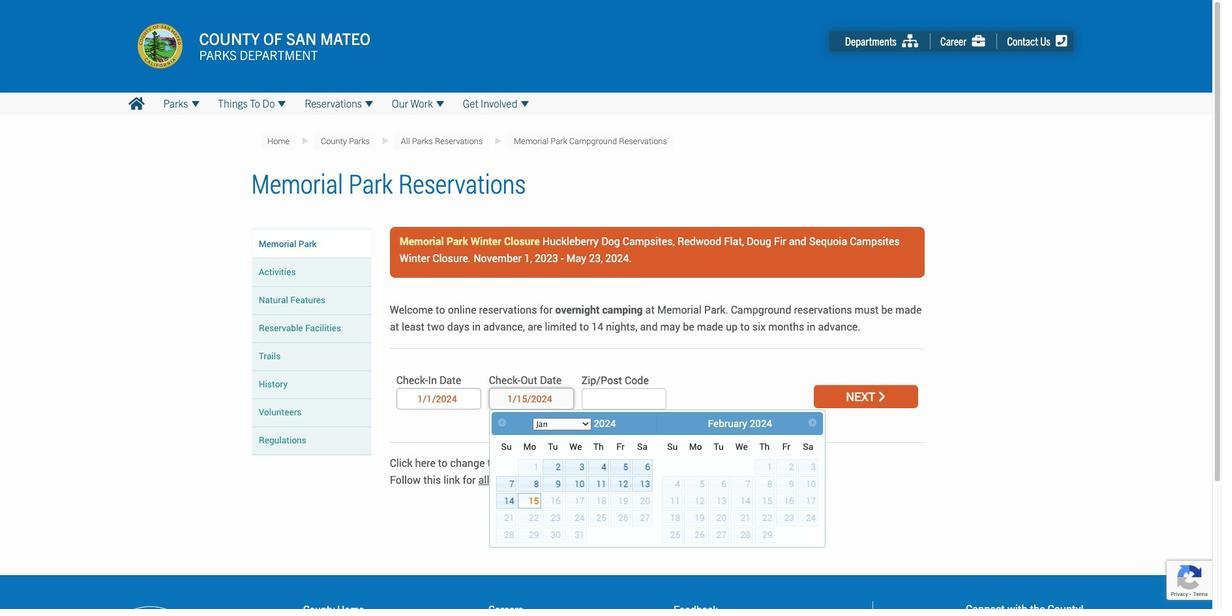 Task type: locate. For each thing, give the bounding box(es) containing it.
None text field
[[396, 388, 481, 410], [489, 388, 574, 410], [396, 388, 481, 410], [489, 388, 574, 410]]

chevron right image
[[879, 391, 886, 403]]

sitemap image
[[902, 35, 919, 48]]

None text field
[[582, 388, 666, 410]]

home image
[[128, 97, 145, 111]]



Task type: describe. For each thing, give the bounding box(es) containing it.
briefcase image
[[972, 35, 985, 48]]

phone square image
[[1056, 35, 1068, 48]]



